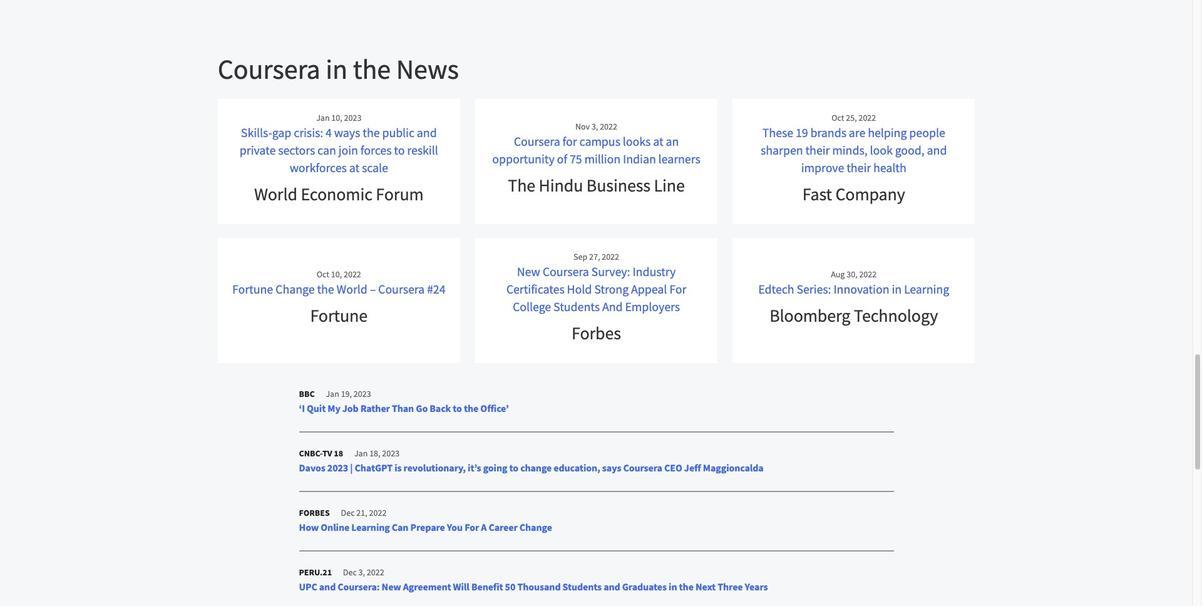 Task type: locate. For each thing, give the bounding box(es) containing it.
dec left the 21,
[[341, 507, 355, 519]]

1 horizontal spatial new
[[517, 264, 540, 279]]

ways
[[334, 125, 360, 140]]

1 horizontal spatial oct
[[832, 112, 845, 123]]

1 vertical spatial new
[[382, 581, 401, 593]]

1 vertical spatial oct
[[317, 269, 329, 280]]

the left office'
[[464, 402, 479, 415]]

1 vertical spatial 3,
[[359, 567, 365, 578]]

0 horizontal spatial world
[[254, 183, 298, 205]]

a
[[481, 521, 487, 534]]

10, up 4
[[332, 112, 342, 123]]

upc and coursera: new agreement will benefit 50 thousand students and graduates in the next three years
[[299, 581, 768, 593]]

learning up the technology
[[904, 281, 950, 297]]

the inside jan 10, 2023 skills-gap crisis: 4 ways the public and private sectors can join forces to reskill workforces at scale
[[363, 125, 380, 140]]

world inside oct 10, 2022 fortune change the world – coursera #24
[[337, 281, 368, 297]]

to
[[394, 142, 405, 158], [453, 402, 462, 415], [510, 462, 519, 474]]

2 horizontal spatial in
[[892, 281, 902, 297]]

0 horizontal spatial new
[[382, 581, 401, 593]]

edtech
[[759, 281, 795, 297]]

0 horizontal spatial forbes
[[299, 507, 330, 519]]

college
[[513, 299, 551, 314]]

oct inside oct 10, 2022 fortune change the world – coursera #24
[[317, 269, 329, 280]]

2022 for fortune
[[344, 269, 361, 280]]

the hindu business line
[[508, 174, 685, 197]]

for right appeal
[[670, 281, 687, 297]]

for left a
[[465, 521, 479, 534]]

sep 27, 2022 new coursera survey: industry certificates hold strong appeal for college students and employers
[[507, 251, 687, 314]]

survey:
[[592, 264, 630, 279]]

'i
[[299, 402, 305, 415]]

0 vertical spatial 3,
[[592, 121, 598, 132]]

18
[[334, 448, 343, 459]]

davos
[[299, 462, 326, 474]]

new down dec 3, 2022
[[382, 581, 401, 593]]

series:
[[797, 281, 832, 297]]

1 vertical spatial for
[[465, 521, 479, 534]]

the left '–' at the left top
[[317, 281, 334, 297]]

2022 up fortune change the world – coursera #24 link
[[344, 269, 361, 280]]

forbes up how
[[299, 507, 330, 519]]

jan 19, 2023
[[324, 388, 371, 400]]

2022 inside oct 10, 2022 fortune change the world – coursera #24
[[344, 269, 361, 280]]

improve
[[802, 160, 845, 175]]

3,
[[592, 121, 598, 132], [359, 567, 365, 578]]

2022 for fast company
[[859, 112, 876, 123]]

jan 18, 2023
[[353, 448, 400, 459]]

private
[[240, 142, 276, 158]]

quit
[[307, 402, 326, 415]]

learning
[[904, 281, 950, 297], [352, 521, 390, 534]]

2 vertical spatial jan
[[354, 448, 368, 459]]

students right thousand
[[563, 581, 602, 593]]

1 horizontal spatial to
[[453, 402, 462, 415]]

at
[[653, 133, 664, 149], [349, 160, 360, 175]]

oct for fast company
[[832, 112, 845, 123]]

helping
[[868, 125, 907, 140]]

10, inside jan 10, 2023 skills-gap crisis: 4 ways the public and private sectors can join forces to reskill workforces at scale
[[332, 112, 342, 123]]

2023 for jan 19, 2023
[[354, 388, 371, 400]]

innovation
[[834, 281, 890, 297]]

three
[[718, 581, 743, 593]]

forbes down and
[[572, 322, 621, 344]]

to right 'going'
[[510, 462, 519, 474]]

2023 up ways on the left of the page
[[344, 112, 362, 123]]

economic
[[301, 183, 373, 205]]

10, for fortune
[[331, 269, 342, 280]]

fortune
[[232, 281, 273, 297], [310, 304, 368, 327]]

2022 right 25, at the right of page
[[859, 112, 876, 123]]

1 horizontal spatial world
[[337, 281, 368, 297]]

learning down dec 21, 2022
[[352, 521, 390, 534]]

0 vertical spatial at
[[653, 133, 664, 149]]

0 vertical spatial dec
[[341, 507, 355, 519]]

21,
[[357, 507, 368, 519]]

2022 up 'campus'
[[600, 121, 618, 132]]

10, for world economic forum
[[332, 112, 342, 123]]

1 vertical spatial at
[[349, 160, 360, 175]]

minds,
[[833, 142, 868, 158]]

bbc
[[299, 388, 315, 400]]

2022 for the hindu business line
[[600, 121, 618, 132]]

at inside jan 10, 2023 skills-gap crisis: 4 ways the public and private sectors can join forces to reskill workforces at scale
[[349, 160, 360, 175]]

2 vertical spatial to
[[510, 462, 519, 474]]

2 vertical spatial in
[[669, 581, 677, 593]]

business
[[587, 174, 651, 197]]

0 vertical spatial oct
[[832, 112, 845, 123]]

students down hold
[[554, 299, 600, 314]]

upc
[[299, 581, 317, 593]]

0 vertical spatial to
[[394, 142, 405, 158]]

0 vertical spatial in
[[326, 52, 348, 86]]

1 horizontal spatial forbes
[[572, 322, 621, 344]]

oct left 25, at the right of page
[[832, 112, 845, 123]]

new coursera survey: industry certificates hold strong appeal for college students and employers link
[[507, 264, 687, 314]]

learning inside aug 30, 2022 edtech series: innovation in learning
[[904, 281, 950, 297]]

jan up 4
[[316, 112, 330, 123]]

company
[[836, 183, 906, 205]]

2 horizontal spatial to
[[510, 462, 519, 474]]

18,
[[370, 448, 381, 459]]

jan for jan 10, 2023 skills-gap crisis: 4 ways the public and private sectors can join forces to reskill workforces at scale
[[316, 112, 330, 123]]

0 horizontal spatial their
[[806, 142, 830, 158]]

1 vertical spatial jan
[[326, 388, 339, 400]]

2023 inside jan 10, 2023 skills-gap crisis: 4 ways the public and private sectors can join forces to reskill workforces at scale
[[344, 112, 362, 123]]

of
[[557, 151, 568, 167]]

line
[[654, 174, 685, 197]]

and left graduates
[[604, 581, 621, 593]]

and up reskill
[[417, 125, 437, 140]]

online
[[321, 521, 350, 534]]

job
[[342, 402, 359, 415]]

their up improve
[[806, 142, 830, 158]]

0 horizontal spatial at
[[349, 160, 360, 175]]

1 horizontal spatial for
[[670, 281, 687, 297]]

2023 left |
[[327, 462, 348, 474]]

jan left 19,
[[326, 388, 339, 400]]

in inside aug 30, 2022 edtech series: innovation in learning
[[892, 281, 902, 297]]

workforces
[[290, 160, 347, 175]]

world down private
[[254, 183, 298, 205]]

forbes
[[572, 322, 621, 344], [299, 507, 330, 519]]

19
[[796, 125, 808, 140]]

brands
[[811, 125, 847, 140]]

3, for dec 3, 2022
[[359, 567, 365, 578]]

2022 right 30,
[[860, 269, 877, 280]]

coursera for campus looks at an opportunity of 75 million indian learners link
[[493, 133, 701, 167]]

jeff
[[685, 462, 701, 474]]

1 vertical spatial to
[[453, 402, 462, 415]]

coursera inside the nov 3, 2022 coursera for campus looks at an opportunity of 75 million indian learners
[[514, 133, 560, 149]]

1 horizontal spatial 3,
[[592, 121, 598, 132]]

jan left "18,"
[[354, 448, 368, 459]]

the left news
[[353, 52, 391, 86]]

0 vertical spatial 10,
[[332, 112, 342, 123]]

the inside oct 10, 2022 fortune change the world – coursera #24
[[317, 281, 334, 297]]

2022 inside the nov 3, 2022 coursera for campus looks at an opportunity of 75 million indian learners
[[600, 121, 618, 132]]

1 horizontal spatial at
[[653, 133, 664, 149]]

0 horizontal spatial oct
[[317, 269, 329, 280]]

1 vertical spatial in
[[892, 281, 902, 297]]

2022
[[859, 112, 876, 123], [600, 121, 618, 132], [602, 251, 619, 262], [344, 269, 361, 280], [860, 269, 877, 280], [369, 507, 387, 519], [367, 567, 384, 578]]

rather
[[361, 402, 390, 415]]

3, for nov 3, 2022 coursera for campus looks at an opportunity of 75 million indian learners
[[592, 121, 598, 132]]

0 vertical spatial new
[[517, 264, 540, 279]]

0 vertical spatial change
[[276, 281, 315, 297]]

2023 right 19,
[[354, 388, 371, 400]]

0 vertical spatial fortune
[[232, 281, 273, 297]]

their
[[806, 142, 830, 158], [847, 160, 871, 175]]

and down people
[[927, 142, 947, 158]]

revolutionary,
[[404, 462, 466, 474]]

2022 inside oct 25, 2022 these 19 brands are helping people sharpen their minds, look good, and improve their health
[[859, 112, 876, 123]]

new inside sep 27, 2022 new coursera survey: industry certificates hold strong appeal for college students and employers
[[517, 264, 540, 279]]

0 vertical spatial learning
[[904, 281, 950, 297]]

for
[[670, 281, 687, 297], [465, 521, 479, 534]]

dec for learning
[[341, 507, 355, 519]]

chatgpt
[[355, 462, 393, 474]]

fortune change the world – coursera #24 link
[[232, 281, 446, 297]]

the up forces at the top of page
[[363, 125, 380, 140]]

0 horizontal spatial fortune
[[232, 281, 273, 297]]

1 horizontal spatial change
[[520, 521, 552, 534]]

3, right 'nov'
[[592, 121, 598, 132]]

10, up fortune change the world – coursera #24 link
[[331, 269, 342, 280]]

jan for jan 19, 2023
[[326, 388, 339, 400]]

1 horizontal spatial fortune
[[310, 304, 368, 327]]

new up certificates
[[517, 264, 540, 279]]

to right back
[[453, 402, 462, 415]]

world left '–' at the left top
[[337, 281, 368, 297]]

3, inside the nov 3, 2022 coursera for campus looks at an opportunity of 75 million indian learners
[[592, 121, 598, 132]]

upc and coursera: new agreement will benefit 50 thousand students and graduates in the next three years link
[[299, 581, 768, 593]]

0 horizontal spatial to
[[394, 142, 405, 158]]

change
[[276, 281, 315, 297], [520, 521, 552, 534]]

world
[[254, 183, 298, 205], [337, 281, 368, 297]]

3, up coursera:
[[359, 567, 365, 578]]

1 vertical spatial change
[[520, 521, 552, 534]]

0 vertical spatial world
[[254, 183, 298, 205]]

their down minds,
[[847, 160, 871, 175]]

2022 inside sep 27, 2022 new coursera survey: industry certificates hold strong appeal for college students and employers
[[602, 251, 619, 262]]

prepare
[[411, 521, 445, 534]]

go
[[416, 402, 428, 415]]

10,
[[332, 112, 342, 123], [331, 269, 342, 280]]

at left an
[[653, 133, 664, 149]]

jan inside jan 10, 2023 skills-gap crisis: 4 ways the public and private sectors can join forces to reskill workforces at scale
[[316, 112, 330, 123]]

good,
[[895, 142, 925, 158]]

0 horizontal spatial change
[[276, 281, 315, 297]]

0 vertical spatial for
[[670, 281, 687, 297]]

look
[[870, 142, 893, 158]]

world economic forum
[[254, 183, 424, 205]]

2022 for bloomberg technology
[[860, 269, 877, 280]]

news
[[396, 52, 459, 86]]

and inside jan 10, 2023 skills-gap crisis: 4 ways the public and private sectors can join forces to reskill workforces at scale
[[417, 125, 437, 140]]

10, inside oct 10, 2022 fortune change the world – coursera #24
[[331, 269, 342, 280]]

0 horizontal spatial 3,
[[359, 567, 365, 578]]

million
[[585, 151, 621, 167]]

oct up fortune change the world – coursera #24 link
[[317, 269, 329, 280]]

1 vertical spatial dec
[[343, 567, 357, 578]]

indian
[[623, 151, 656, 167]]

these 19 brands are helping people sharpen their minds, look good, and improve their health link
[[761, 125, 947, 175]]

to for than
[[453, 402, 462, 415]]

to down public
[[394, 142, 405, 158]]

1 vertical spatial 10,
[[331, 269, 342, 280]]

oct inside oct 25, 2022 these 19 brands are helping people sharpen their minds, look good, and improve their health
[[832, 112, 845, 123]]

dec 3, 2022
[[341, 567, 384, 578]]

1 vertical spatial their
[[847, 160, 871, 175]]

2022 up survey:
[[602, 251, 619, 262]]

to for revolutionary,
[[510, 462, 519, 474]]

jan for jan 18, 2023
[[354, 448, 368, 459]]

1 vertical spatial world
[[337, 281, 368, 297]]

nov
[[576, 121, 590, 132]]

oct for fortune
[[317, 269, 329, 280]]

25,
[[846, 112, 857, 123]]

is
[[395, 462, 402, 474]]

0 vertical spatial students
[[554, 299, 600, 314]]

dec up coursera:
[[343, 567, 357, 578]]

0 vertical spatial jan
[[316, 112, 330, 123]]

2022 inside aug 30, 2022 edtech series: innovation in learning
[[860, 269, 877, 280]]

benefit
[[472, 581, 503, 593]]

1 horizontal spatial learning
[[904, 281, 950, 297]]

nov 3, 2022 coursera for campus looks at an opportunity of 75 million indian learners
[[493, 121, 701, 167]]

at down join
[[349, 160, 360, 175]]

1 vertical spatial forbes
[[299, 507, 330, 519]]

change inside oct 10, 2022 fortune change the world – coursera #24
[[276, 281, 315, 297]]

davos 2023 | chatgpt is revolutionary, it's going to change education, says coursera ceo jeff maggioncalda
[[299, 462, 764, 474]]

2023 right "18,"
[[382, 448, 400, 459]]

health
[[874, 160, 907, 175]]

0 horizontal spatial learning
[[352, 521, 390, 534]]

30,
[[847, 269, 858, 280]]



Task type: describe. For each thing, give the bounding box(es) containing it.
to inside jan 10, 2023 skills-gap crisis: 4 ways the public and private sectors can join forces to reskill workforces at scale
[[394, 142, 405, 158]]

students inside sep 27, 2022 new coursera survey: industry certificates hold strong appeal for college students and employers
[[554, 299, 600, 314]]

back
[[430, 402, 451, 415]]

peru.21
[[299, 567, 332, 578]]

skills-gap crisis: 4 ways the public and private sectors can join forces to reskill workforces at scale link
[[240, 125, 438, 175]]

going
[[483, 462, 508, 474]]

edtech series: innovation in learning link
[[759, 281, 950, 297]]

an
[[666, 133, 679, 149]]

dec for coursera:
[[343, 567, 357, 578]]

technology
[[854, 304, 939, 327]]

1 vertical spatial fortune
[[310, 304, 368, 327]]

2023 for jan 18, 2023
[[382, 448, 400, 459]]

looks
[[623, 133, 651, 149]]

2022 for forbes
[[602, 251, 619, 262]]

hold
[[567, 281, 592, 297]]

can
[[318, 142, 336, 158]]

|
[[350, 462, 353, 474]]

agreement
[[403, 581, 451, 593]]

new for agreement
[[382, 581, 401, 593]]

at inside the nov 3, 2022 coursera for campus looks at an opportunity of 75 million indian learners
[[653, 133, 664, 149]]

coursera:
[[338, 581, 380, 593]]

will
[[453, 581, 470, 593]]

2023 for jan 10, 2023 skills-gap crisis: 4 ways the public and private sectors can join forces to reskill workforces at scale
[[344, 112, 362, 123]]

27,
[[589, 251, 600, 262]]

you
[[447, 521, 463, 534]]

oct 25, 2022 these 19 brands are helping people sharpen their minds, look good, and improve their health
[[761, 112, 947, 175]]

my
[[328, 402, 341, 415]]

education,
[[554, 462, 601, 474]]

employers
[[625, 299, 680, 314]]

cnbc-
[[299, 448, 323, 459]]

50
[[505, 581, 516, 593]]

75
[[570, 151, 582, 167]]

certificates
[[507, 281, 565, 297]]

it's
[[468, 462, 481, 474]]

tv
[[323, 448, 332, 459]]

coursera inside oct 10, 2022 fortune change the world – coursera #24
[[378, 281, 425, 297]]

fortune inside oct 10, 2022 fortune change the world – coursera #24
[[232, 281, 273, 297]]

0 vertical spatial forbes
[[572, 322, 621, 344]]

office'
[[481, 402, 509, 415]]

forum
[[376, 183, 424, 205]]

fast
[[803, 183, 832, 205]]

0 vertical spatial their
[[806, 142, 830, 158]]

for inside sep 27, 2022 new coursera survey: industry certificates hold strong appeal for college students and employers
[[670, 281, 687, 297]]

learners
[[659, 151, 701, 167]]

1 horizontal spatial their
[[847, 160, 871, 175]]

0 horizontal spatial in
[[326, 52, 348, 86]]

can
[[392, 521, 409, 534]]

the left the next
[[679, 581, 694, 593]]

coursera inside sep 27, 2022 new coursera survey: industry certificates hold strong appeal for college students and employers
[[543, 264, 589, 279]]

cnbc-tv 18
[[299, 448, 343, 459]]

1 vertical spatial learning
[[352, 521, 390, 534]]

sep
[[574, 251, 588, 262]]

strong
[[595, 281, 629, 297]]

sharpen
[[761, 142, 803, 158]]

gap
[[272, 125, 291, 140]]

2022 right the 21,
[[369, 507, 387, 519]]

than
[[392, 402, 414, 415]]

dec 21, 2022
[[339, 507, 387, 519]]

crisis:
[[294, 125, 323, 140]]

0 horizontal spatial for
[[465, 521, 479, 534]]

years
[[745, 581, 768, 593]]

campus
[[580, 133, 621, 149]]

davos 2023 | chatgpt is revolutionary, it's going to change education, says coursera ceo jeff maggioncalda link
[[299, 462, 764, 474]]

industry
[[633, 264, 676, 279]]

join
[[339, 142, 358, 158]]

graduates
[[622, 581, 667, 593]]

are
[[849, 125, 866, 140]]

and
[[603, 299, 623, 314]]

the
[[508, 174, 536, 197]]

these
[[763, 125, 794, 140]]

1 vertical spatial students
[[563, 581, 602, 593]]

reskill
[[407, 142, 438, 158]]

opportunity
[[493, 151, 555, 167]]

–
[[370, 281, 376, 297]]

career
[[489, 521, 518, 534]]

2022 up coursera:
[[367, 567, 384, 578]]

how
[[299, 521, 319, 534]]

appeal
[[631, 281, 667, 297]]

and down peru.21
[[319, 581, 336, 593]]

maggioncalda
[[703, 462, 764, 474]]

and inside oct 25, 2022 these 19 brands are helping people sharpen their minds, look good, and improve their health
[[927, 142, 947, 158]]

change
[[521, 462, 552, 474]]

fast company
[[803, 183, 906, 205]]

next
[[696, 581, 716, 593]]

1 horizontal spatial in
[[669, 581, 677, 593]]

bloomberg technology
[[770, 304, 939, 327]]

jan 10, 2023 skills-gap crisis: 4 ways the public and private sectors can join forces to reskill workforces at scale
[[240, 112, 438, 175]]

oct 10, 2022 fortune change the world – coursera #24
[[232, 269, 446, 297]]

19,
[[341, 388, 352, 400]]

new for coursera
[[517, 264, 540, 279]]

'i quit my job rather than go back to the office' link
[[299, 402, 509, 415]]

4
[[326, 125, 332, 140]]

coursera in the news
[[218, 52, 459, 86]]

ceo
[[665, 462, 683, 474]]

forces
[[361, 142, 392, 158]]



Task type: vqa. For each thing, say whether or not it's contained in the screenshot.
World Economic Forum
yes



